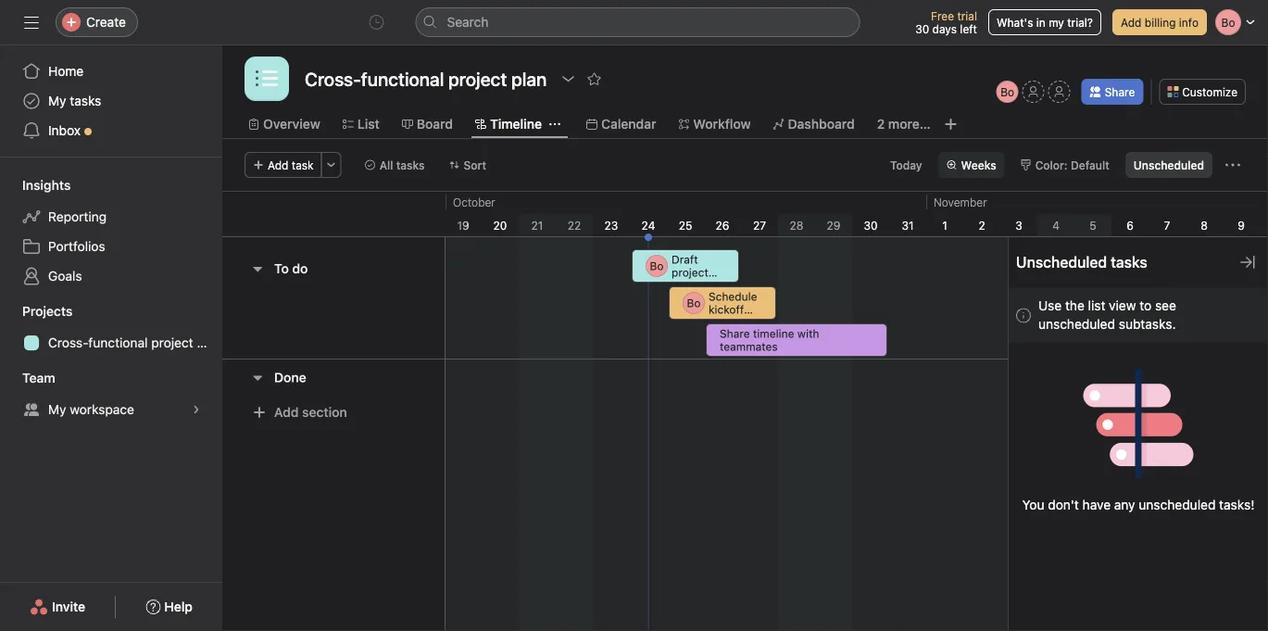 Task type: describe. For each thing, give the bounding box(es) containing it.
add task
[[268, 158, 314, 171]]

add for add section
[[274, 405, 299, 420]]

tasks for all tasks
[[396, 158, 425, 171]]

share for share timeline with teammates
[[720, 327, 750, 340]]

add for add billing info
[[1121, 16, 1142, 29]]

tasks!
[[1220, 497, 1255, 512]]

november
[[934, 196, 988, 209]]

workflow
[[694, 116, 751, 132]]

timeline
[[490, 116, 542, 132]]

customize
[[1183, 85, 1238, 98]]

to do
[[274, 261, 308, 276]]

done
[[274, 370, 306, 385]]

4
[[1053, 219, 1060, 232]]

you
[[1023, 497, 1045, 512]]

add task button
[[245, 152, 322, 178]]

see details, my workspace image
[[191, 404, 202, 415]]

all tasks
[[380, 158, 425, 171]]

close details image
[[1241, 255, 1256, 270]]

portfolios link
[[11, 232, 211, 261]]

28
[[790, 219, 804, 232]]

27
[[754, 219, 767, 232]]

task
[[292, 158, 314, 171]]

color:
[[1036, 158, 1068, 171]]

schedule
[[709, 290, 758, 303]]

view
[[1110, 298, 1137, 313]]

board link
[[402, 114, 453, 134]]

team
[[22, 370, 55, 386]]

sort
[[464, 158, 487, 171]]

collapse task list for the section to do image
[[250, 261, 265, 276]]

add section
[[274, 405, 347, 420]]

21
[[532, 219, 544, 232]]

search
[[447, 14, 489, 30]]

25
[[679, 219, 693, 232]]

board
[[417, 116, 453, 132]]

add billing info button
[[1113, 9, 1208, 35]]

team button
[[0, 369, 55, 387]]

search button
[[416, 7, 861, 37]]

weeks button
[[939, 152, 1005, 178]]

today
[[891, 158, 923, 171]]

weeks
[[962, 158, 997, 171]]

workflow link
[[679, 114, 751, 134]]

share timeline with teammates
[[720, 327, 820, 353]]

projects
[[22, 304, 73, 319]]

to do button
[[274, 252, 308, 285]]

unscheduled for unscheduled
[[1134, 158, 1205, 171]]

projects element
[[0, 295, 222, 361]]

subtasks.
[[1119, 316, 1177, 331]]

do
[[292, 261, 308, 276]]

what's in my trial?
[[997, 16, 1094, 29]]

sort button
[[441, 152, 495, 178]]

23
[[605, 219, 619, 232]]

have
[[1083, 497, 1111, 512]]

see
[[1156, 298, 1177, 313]]

trial
[[958, 9, 978, 22]]

more…
[[889, 116, 931, 132]]

what's
[[997, 16, 1034, 29]]

days
[[933, 22, 957, 35]]

tab actions image
[[550, 119, 561, 130]]

all tasks button
[[357, 152, 433, 178]]

2 for 2
[[979, 219, 986, 232]]

my for my tasks
[[48, 93, 66, 108]]

home
[[48, 63, 84, 79]]

portfolios
[[48, 239, 105, 254]]

october
[[453, 196, 496, 209]]

info
[[1180, 16, 1199, 29]]

30 inside free trial 30 days left
[[916, 22, 930, 35]]

teams element
[[0, 361, 222, 428]]

projects button
[[0, 302, 73, 321]]

bo for schedule kickoff meeting
[[687, 297, 701, 310]]

to
[[1140, 298, 1152, 313]]

2 more… button
[[878, 114, 931, 134]]

cross-functional project plan link
[[11, 328, 222, 358]]

meeting
[[709, 316, 752, 329]]

add for add task
[[268, 158, 289, 171]]

2 more…
[[878, 116, 931, 132]]

invite button
[[18, 590, 97, 624]]

in
[[1037, 16, 1046, 29]]

inbox
[[48, 123, 81, 138]]

my workspace
[[48, 402, 134, 417]]

done button
[[274, 361, 306, 394]]

use
[[1039, 298, 1062, 313]]

timeline link
[[475, 114, 542, 134]]

1
[[943, 219, 948, 232]]

list
[[358, 116, 380, 132]]

my workspace link
[[11, 395, 211, 425]]

goals link
[[11, 261, 211, 291]]



Task type: vqa. For each thing, say whether or not it's contained in the screenshot.
field
no



Task type: locate. For each thing, give the bounding box(es) containing it.
30 left days
[[916, 22, 930, 35]]

hide sidebar image
[[24, 15, 39, 30]]

2 for 2 more…
[[878, 116, 885, 132]]

1 vertical spatial add
[[268, 158, 289, 171]]

0 horizontal spatial 2
[[878, 116, 885, 132]]

1 vertical spatial tasks
[[396, 158, 425, 171]]

7
[[1165, 219, 1171, 232]]

any
[[1115, 497, 1136, 512]]

my
[[48, 93, 66, 108], [48, 402, 66, 417]]

add tab image
[[944, 117, 959, 132]]

inbox link
[[11, 116, 211, 146]]

1 horizontal spatial unscheduled
[[1134, 158, 1205, 171]]

add inside add task button
[[268, 158, 289, 171]]

1 vertical spatial 30
[[864, 219, 878, 232]]

share inside "share timeline with teammates"
[[720, 327, 750, 340]]

tasks down "6"
[[1111, 254, 1148, 271]]

draft project brief
[[672, 253, 709, 292]]

1 vertical spatial unscheduled
[[1017, 254, 1108, 271]]

1 vertical spatial project
[[151, 335, 193, 350]]

unscheduled down 4
[[1017, 254, 1108, 271]]

0 vertical spatial 2
[[878, 116, 885, 132]]

brief
[[672, 279, 696, 292]]

1 horizontal spatial tasks
[[396, 158, 425, 171]]

2 inside dropdown button
[[878, 116, 885, 132]]

my up "inbox" on the left of page
[[48, 93, 66, 108]]

0 vertical spatial add
[[1121, 16, 1142, 29]]

2 horizontal spatial bo
[[1001, 85, 1015, 98]]

overview link
[[248, 114, 321, 134]]

tasks for my tasks
[[70, 93, 101, 108]]

tasks down home on the top of page
[[70, 93, 101, 108]]

home link
[[11, 57, 211, 86]]

share down kickoff
[[720, 327, 750, 340]]

1 horizontal spatial 2
[[979, 219, 986, 232]]

unscheduled
[[1134, 158, 1205, 171], [1017, 254, 1108, 271]]

1 horizontal spatial unscheduled
[[1140, 497, 1216, 512]]

0 horizontal spatial bo
[[650, 260, 664, 273]]

add down done button at the bottom
[[274, 405, 299, 420]]

overview
[[263, 116, 321, 132]]

goals
[[48, 268, 82, 284]]

free
[[932, 9, 955, 22]]

cross-functional project plan
[[48, 335, 222, 350]]

tasks inside dropdown button
[[396, 158, 425, 171]]

bo for draft project brief
[[650, 260, 664, 273]]

bo left the draft
[[650, 260, 664, 273]]

31
[[902, 219, 914, 232]]

tasks right all
[[396, 158, 425, 171]]

0 horizontal spatial 30
[[864, 219, 878, 232]]

bo button
[[997, 81, 1019, 103]]

my for my workspace
[[48, 402, 66, 417]]

19
[[457, 219, 470, 232]]

5
[[1090, 219, 1097, 232]]

global element
[[0, 45, 222, 157]]

search list box
[[416, 7, 861, 37]]

project left plan
[[151, 335, 193, 350]]

list image
[[256, 68, 278, 90]]

project down 25
[[672, 266, 709, 279]]

teammates
[[720, 340, 778, 353]]

insights
[[22, 177, 71, 193]]

my
[[1049, 16, 1065, 29]]

2 vertical spatial tasks
[[1111, 254, 1148, 271]]

unscheduled inside use the list view to see unscheduled subtasks.
[[1039, 316, 1116, 331]]

show options image
[[561, 71, 576, 86]]

0 horizontal spatial unscheduled
[[1017, 254, 1108, 271]]

unscheduled for unscheduled tasks
[[1017, 254, 1108, 271]]

unscheduled
[[1039, 316, 1116, 331], [1140, 497, 1216, 512]]

tasks inside "link"
[[70, 93, 101, 108]]

my inside teams element
[[48, 402, 66, 417]]

left
[[961, 22, 978, 35]]

0 vertical spatial unscheduled
[[1134, 158, 1205, 171]]

20
[[494, 219, 507, 232]]

you don't have any unscheduled tasks!
[[1023, 497, 1255, 512]]

2 my from the top
[[48, 402, 66, 417]]

2 down november
[[979, 219, 986, 232]]

workspace
[[70, 402, 134, 417]]

bo inside button
[[1001, 85, 1015, 98]]

share up default
[[1105, 85, 1136, 98]]

2 horizontal spatial tasks
[[1111, 254, 1148, 271]]

list
[[1089, 298, 1106, 313]]

customize button
[[1160, 79, 1247, 105]]

section
[[302, 405, 347, 420]]

unscheduled inside dropdown button
[[1134, 158, 1205, 171]]

reporting
[[48, 209, 107, 224]]

unscheduled tasks
[[1017, 254, 1148, 271]]

collapse task list for the section done image
[[250, 370, 265, 385]]

reporting link
[[11, 202, 211, 232]]

don't
[[1049, 497, 1080, 512]]

1 my from the top
[[48, 93, 66, 108]]

0 horizontal spatial tasks
[[70, 93, 101, 108]]

2
[[878, 116, 885, 132], [979, 219, 986, 232]]

1 horizontal spatial bo
[[687, 297, 701, 310]]

calendar
[[602, 116, 657, 132]]

add inside add section button
[[274, 405, 299, 420]]

today button
[[882, 152, 931, 178]]

add left the task
[[268, 158, 289, 171]]

add billing info
[[1121, 16, 1199, 29]]

2 vertical spatial add
[[274, 405, 299, 420]]

add inside add billing info button
[[1121, 16, 1142, 29]]

share for share
[[1105, 85, 1136, 98]]

add section button
[[245, 396, 355, 429]]

the
[[1066, 298, 1085, 313]]

1 horizontal spatial project
[[672, 266, 709, 279]]

list link
[[343, 114, 380, 134]]

schedule kickoff meeting
[[709, 290, 758, 329]]

1 vertical spatial 2
[[979, 219, 986, 232]]

0 horizontal spatial unscheduled
[[1039, 316, 1116, 331]]

more actions image
[[1226, 158, 1241, 172]]

1 vertical spatial my
[[48, 402, 66, 417]]

to
[[274, 261, 289, 276]]

add left billing
[[1121, 16, 1142, 29]]

calendar link
[[587, 114, 657, 134]]

more actions image
[[326, 159, 337, 171]]

0 vertical spatial project
[[672, 266, 709, 279]]

add
[[1121, 16, 1142, 29], [268, 158, 289, 171], [274, 405, 299, 420]]

help button
[[134, 590, 205, 624]]

default
[[1071, 158, 1110, 171]]

tasks
[[70, 93, 101, 108], [396, 158, 425, 171], [1111, 254, 1148, 271]]

my inside "link"
[[48, 93, 66, 108]]

create button
[[56, 7, 138, 37]]

0 horizontal spatial share
[[720, 327, 750, 340]]

3
[[1016, 219, 1023, 232]]

my tasks
[[48, 93, 101, 108]]

22
[[568, 219, 581, 232]]

unscheduled up 7
[[1134, 158, 1205, 171]]

bo down brief
[[687, 297, 701, 310]]

2 left more…
[[878, 116, 885, 132]]

dashboard
[[788, 116, 855, 132]]

2 vertical spatial bo
[[687, 297, 701, 310]]

0 horizontal spatial project
[[151, 335, 193, 350]]

1 vertical spatial unscheduled
[[1140, 497, 1216, 512]]

unscheduled down the
[[1039, 316, 1116, 331]]

share inside button
[[1105, 85, 1136, 98]]

my down team
[[48, 402, 66, 417]]

unscheduled button
[[1126, 152, 1213, 178]]

functional
[[88, 335, 148, 350]]

6
[[1127, 219, 1134, 232]]

dashboard link
[[774, 114, 855, 134]]

1 horizontal spatial 30
[[916, 22, 930, 35]]

0 vertical spatial unscheduled
[[1039, 316, 1116, 331]]

30
[[916, 22, 930, 35], [864, 219, 878, 232]]

26
[[716, 219, 730, 232]]

0 vertical spatial 30
[[916, 22, 930, 35]]

1 vertical spatial bo
[[650, 260, 664, 273]]

history image
[[369, 15, 384, 30]]

insights element
[[0, 169, 222, 295]]

unscheduled right "any"
[[1140, 497, 1216, 512]]

bo down the what's
[[1001, 85, 1015, 98]]

None text field
[[300, 62, 552, 95]]

0 vertical spatial my
[[48, 93, 66, 108]]

add to starred image
[[587, 71, 602, 86]]

color: default button
[[1013, 152, 1119, 178]]

0 vertical spatial tasks
[[70, 93, 101, 108]]

tasks for unscheduled tasks
[[1111, 254, 1148, 271]]

1 vertical spatial share
[[720, 327, 750, 340]]

create
[[86, 14, 126, 30]]

with
[[798, 327, 820, 340]]

trial?
[[1068, 16, 1094, 29]]

0 vertical spatial bo
[[1001, 85, 1015, 98]]

timeline
[[754, 327, 795, 340]]

project
[[672, 266, 709, 279], [151, 335, 193, 350]]

0 vertical spatial share
[[1105, 85, 1136, 98]]

30 right 29
[[864, 219, 878, 232]]

1 horizontal spatial share
[[1105, 85, 1136, 98]]

billing
[[1145, 16, 1177, 29]]

8
[[1201, 219, 1209, 232]]



